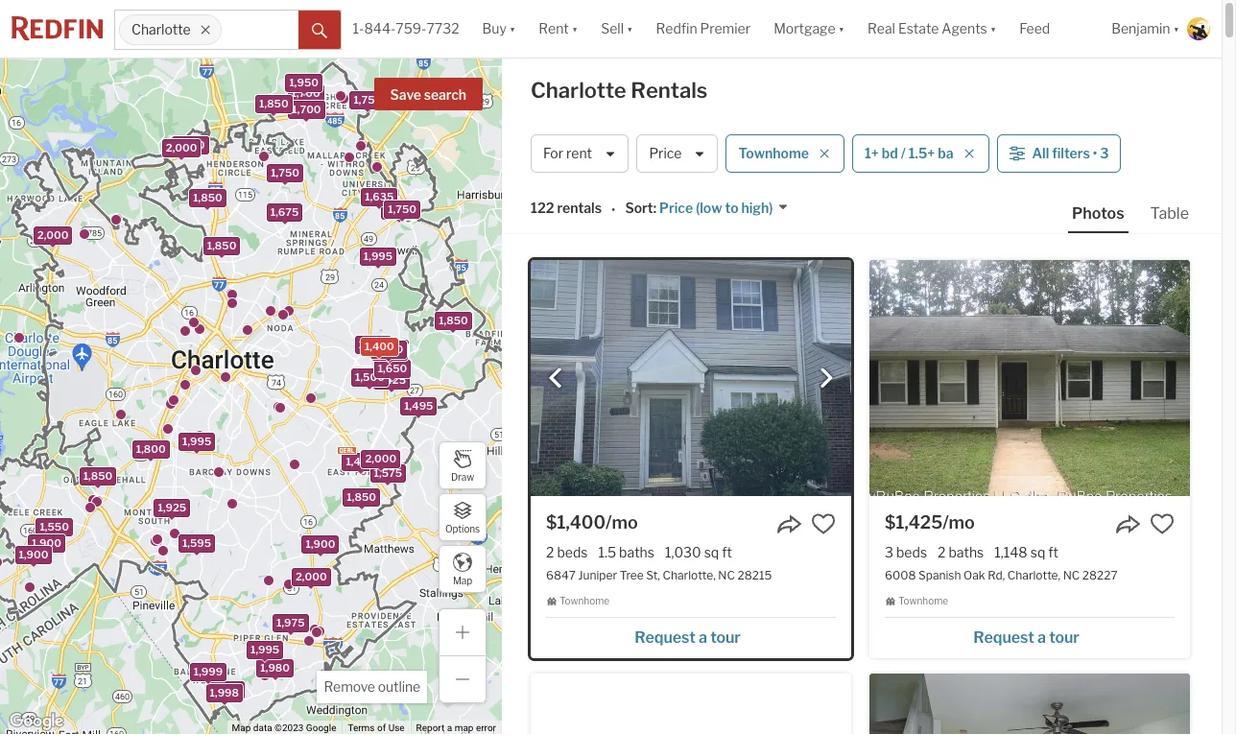 Task type: describe. For each thing, give the bounding box(es) containing it.
benjamin ▾
[[1112, 21, 1180, 37]]

map
[[455, 723, 474, 734]]

6008
[[885, 569, 916, 583]]

premier
[[700, 21, 751, 37]]

1,839
[[375, 342, 404, 356]]

▾ for benjamin ▾
[[1174, 21, 1180, 37]]

1,400
[[364, 340, 394, 354]]

1,030
[[665, 544, 701, 561]]

townhome for $1,425 /mo
[[899, 595, 949, 607]]

1+ bd / 1.5+ ba button
[[853, 134, 989, 173]]

map button
[[439, 545, 487, 593]]

request a tour for $1,400 /mo
[[635, 629, 741, 647]]

sell ▾ button
[[590, 0, 645, 58]]

2 horizontal spatial 1,750
[[388, 202, 416, 216]]

terms of use link
[[348, 723, 405, 734]]

price button
[[637, 134, 719, 173]]

terms
[[348, 723, 375, 734]]

3 inside button
[[1101, 145, 1109, 162]]

feed button
[[1008, 0, 1100, 58]]

sell ▾
[[601, 21, 633, 37]]

1,995 down 1,450
[[363, 249, 392, 263]]

charlotte, for $1,400 /mo
[[663, 569, 716, 583]]

a for $1,400 /mo
[[699, 629, 707, 647]]

report a map error link
[[416, 723, 496, 734]]

1.5+
[[909, 145, 935, 162]]

759-
[[396, 21, 427, 37]]

ft for $1,425 /mo
[[1049, 544, 1059, 561]]

1,030 sq ft
[[665, 544, 732, 561]]

• for rentals
[[612, 201, 616, 218]]

feed
[[1020, 21, 1051, 37]]

buy ▾ button
[[482, 0, 516, 58]]

1,950
[[289, 76, 318, 90]]

tour for $1,400 /mo
[[711, 629, 741, 647]]

1+
[[865, 145, 879, 162]]

rent ▾
[[539, 21, 578, 37]]

remove
[[324, 679, 375, 695]]

terms of use
[[348, 723, 405, 734]]

use
[[388, 723, 405, 734]]

0 vertical spatial 1,750
[[353, 93, 382, 106]]

1,975
[[276, 616, 304, 630]]

nc for $1,425 /mo
[[1063, 569, 1080, 583]]

rentals
[[557, 200, 602, 216]]

favorite button image
[[811, 512, 836, 537]]

122
[[531, 200, 554, 216]]

1,980
[[260, 662, 289, 675]]

1 vertical spatial 1,700
[[292, 102, 321, 116]]

3 beds
[[885, 544, 928, 561]]

rent
[[567, 145, 592, 162]]

1,799
[[375, 344, 403, 357]]

st,
[[646, 569, 660, 583]]

2 baths
[[938, 544, 984, 561]]

1,495
[[404, 399, 433, 413]]

0 horizontal spatial 3
[[885, 544, 894, 561]]

1+ bd / 1.5+ ba
[[865, 145, 954, 162]]

nc for $1,400 /mo
[[718, 569, 735, 583]]

estate
[[899, 21, 939, 37]]

1,575
[[374, 467, 402, 480]]

1,995 up 1,980
[[250, 644, 279, 657]]

draw
[[451, 471, 474, 482]]

1 vertical spatial 1,595
[[182, 537, 211, 550]]

for rent button
[[531, 134, 629, 173]]

beds for $1,400
[[557, 544, 588, 561]]

$1,425
[[885, 513, 943, 533]]

submit search image
[[312, 23, 327, 38]]

/
[[901, 145, 906, 162]]

1 horizontal spatial 1,595
[[378, 361, 407, 375]]

28215
[[738, 569, 772, 583]]

1 vertical spatial 1,750
[[270, 167, 299, 180]]

(low
[[696, 200, 723, 216]]

request for $1,425 /mo
[[974, 629, 1035, 647]]

remove outline
[[324, 679, 421, 695]]

redfin
[[656, 21, 698, 37]]

outline
[[378, 679, 421, 695]]

1 horizontal spatial 1,925
[[375, 345, 404, 358]]

7732
[[427, 21, 459, 37]]

1,599
[[292, 103, 321, 117]]

oak
[[964, 569, 986, 583]]

$1,400 /mo
[[546, 513, 638, 533]]

/mo for $1,425
[[943, 513, 975, 533]]

▾ for mortgage ▾
[[839, 21, 845, 37]]

baths for $1,425 /mo
[[949, 544, 984, 561]]

bd
[[882, 145, 898, 162]]

photo of 6008 spanish oak rd, charlotte, nc 28227 image
[[870, 260, 1191, 496]]

high)
[[742, 200, 773, 216]]

remove townhome image
[[819, 148, 830, 159]]

1,425
[[377, 373, 406, 387]]

1,995 down 1,999
[[211, 684, 240, 697]]

sort
[[625, 200, 654, 216]]

townhome for $1,400 /mo
[[560, 595, 610, 607]]

report
[[416, 723, 445, 734]]

price (low to high) button
[[657, 199, 789, 218]]

benjamin
[[1112, 21, 1171, 37]]

redfin premier
[[656, 21, 751, 37]]

1,800
[[136, 443, 165, 456]]

price for price
[[649, 145, 682, 162]]

▾ for buy ▾
[[510, 21, 516, 37]]

baths for $1,400 /mo
[[619, 544, 655, 561]]

ft for $1,400 /mo
[[722, 544, 732, 561]]

1,998
[[209, 686, 239, 700]]

for rent
[[543, 145, 592, 162]]

request a tour for $1,425 /mo
[[974, 629, 1080, 647]]

error
[[476, 723, 496, 734]]



Task type: vqa. For each thing, say whether or not it's contained in the screenshot.
2nd Charlotte, from the right
yes



Task type: locate. For each thing, give the bounding box(es) containing it.
price inside button
[[649, 145, 682, 162]]

price up :
[[649, 145, 682, 162]]

1,995 right 1,800
[[182, 435, 211, 448]]

0 horizontal spatial sq
[[704, 544, 719, 561]]

a left map
[[447, 723, 452, 734]]

sq for $1,400 /mo
[[704, 544, 719, 561]]

nc left the 28215
[[718, 569, 735, 583]]

:
[[654, 200, 657, 216]]

• left sort in the right top of the page
[[612, 201, 616, 218]]

6847
[[546, 569, 576, 583]]

tour for $1,425 /mo
[[1049, 629, 1080, 647]]

1 ft from the left
[[722, 544, 732, 561]]

1,499
[[346, 455, 375, 469]]

2 vertical spatial 1,750
[[388, 202, 416, 216]]

rent
[[539, 21, 569, 37]]

rentals
[[631, 78, 708, 103]]

1 horizontal spatial /mo
[[943, 513, 975, 533]]

mortgage ▾ button
[[774, 0, 845, 58]]

2 request a tour from the left
[[974, 629, 1080, 647]]

map for map data ©2023 google
[[232, 723, 251, 734]]

1 horizontal spatial sq
[[1031, 544, 1046, 561]]

save search
[[390, 86, 467, 103]]

request
[[635, 629, 696, 647], [974, 629, 1035, 647]]

google image
[[5, 710, 68, 734]]

2 vertical spatial 1,700
[[175, 138, 204, 152]]

1 /mo from the left
[[606, 513, 638, 533]]

1,595
[[378, 361, 407, 375], [182, 537, 211, 550]]

townhome button
[[726, 134, 845, 173]]

map down options
[[453, 575, 472, 586]]

1 horizontal spatial map
[[453, 575, 472, 586]]

• right filters
[[1093, 145, 1098, 162]]

1 vertical spatial charlotte
[[531, 78, 627, 103]]

▾ right buy
[[510, 21, 516, 37]]

2 nc from the left
[[1063, 569, 1080, 583]]

tour down the 28215
[[711, 629, 741, 647]]

options
[[445, 523, 480, 534]]

to
[[725, 200, 739, 216]]

0 horizontal spatial ft
[[722, 544, 732, 561]]

report a map error
[[416, 723, 496, 734]]

rd,
[[988, 569, 1005, 583]]

townhome down juniper
[[560, 595, 610, 607]]

map
[[453, 575, 472, 586], [232, 723, 251, 734]]

1,148
[[995, 544, 1028, 561]]

2 ft from the left
[[1049, 544, 1059, 561]]

of
[[377, 723, 386, 734]]

▾
[[510, 21, 516, 37], [572, 21, 578, 37], [627, 21, 633, 37], [839, 21, 845, 37], [991, 21, 997, 37], [1174, 21, 1180, 37]]

1 horizontal spatial request a tour button
[[885, 622, 1175, 651]]

/mo up 2 baths
[[943, 513, 975, 533]]

• inside button
[[1093, 145, 1098, 162]]

request a tour down 6847 juniper tree st, charlotte, nc 28215
[[635, 629, 741, 647]]

map for map
[[453, 575, 472, 586]]

0 vertical spatial 1,700
[[291, 87, 320, 100]]

mortgage ▾ button
[[762, 0, 856, 58]]

request a tour button down 6847 juniper tree st, charlotte, nc 28215
[[546, 622, 836, 651]]

townhome inside button
[[739, 145, 809, 162]]

baths up oak in the bottom of the page
[[949, 544, 984, 561]]

0 horizontal spatial charlotte
[[132, 21, 191, 38]]

1,699
[[292, 87, 321, 101]]

charlotte,
[[663, 569, 716, 583], [1008, 569, 1061, 583]]

map left "data" at left bottom
[[232, 723, 251, 734]]

a
[[699, 629, 707, 647], [1038, 629, 1046, 647], [447, 723, 452, 734]]

1 horizontal spatial nc
[[1063, 569, 1080, 583]]

1 nc from the left
[[718, 569, 735, 583]]

1,925 down 1,800
[[157, 501, 186, 515]]

request down 6008 spanish oak rd, charlotte, nc 28227
[[974, 629, 1035, 647]]

6847 juniper tree st, charlotte, nc 28215
[[546, 569, 772, 583]]

mortgage ▾
[[774, 21, 845, 37]]

0 horizontal spatial •
[[612, 201, 616, 218]]

favorite button image
[[1150, 512, 1175, 537]]

redfin premier button
[[645, 0, 762, 58]]

ft right 1,030
[[722, 544, 732, 561]]

2 horizontal spatial townhome
[[899, 595, 949, 607]]

real estate agents ▾ link
[[868, 0, 997, 58]]

remove charlotte image
[[200, 24, 212, 36]]

1 horizontal spatial townhome
[[739, 145, 809, 162]]

charlotte up rent
[[531, 78, 627, 103]]

1 sq from the left
[[704, 544, 719, 561]]

2 charlotte, from the left
[[1008, 569, 1061, 583]]

1 ▾ from the left
[[510, 21, 516, 37]]

2 request from the left
[[974, 629, 1035, 647]]

• for filters
[[1093, 145, 1098, 162]]

0 vertical spatial 1,595
[[378, 361, 407, 375]]

remove outline button
[[317, 671, 427, 704]]

1 horizontal spatial beds
[[897, 544, 928, 561]]

▾ right the sell
[[627, 21, 633, 37]]

townhome
[[739, 145, 809, 162], [560, 595, 610, 607], [899, 595, 949, 607]]

2 ▾ from the left
[[572, 21, 578, 37]]

sq right 1,030
[[704, 544, 719, 561]]

charlotte, down the 1,148 sq ft
[[1008, 569, 1061, 583]]

1 horizontal spatial request
[[974, 629, 1035, 647]]

map region
[[0, 0, 691, 734]]

1,750
[[353, 93, 382, 106], [270, 167, 299, 180], [388, 202, 416, 216]]

0 horizontal spatial 1,750
[[270, 167, 299, 180]]

1 horizontal spatial charlotte,
[[1008, 569, 1061, 583]]

spanish
[[919, 569, 962, 583]]

1,450
[[385, 204, 414, 217]]

nc
[[718, 569, 735, 583], [1063, 569, 1080, 583]]

1 vertical spatial 3
[[885, 544, 894, 561]]

options button
[[439, 493, 487, 541]]

townhome left remove townhome icon
[[739, 145, 809, 162]]

remove 1+ bd / 1.5+ ba image
[[963, 148, 975, 159]]

None search field
[[222, 11, 298, 49]]

2 horizontal spatial a
[[1038, 629, 1046, 647]]

tour
[[711, 629, 741, 647], [1049, 629, 1080, 647]]

price right :
[[660, 200, 693, 216]]

price (low to high)
[[660, 200, 773, 216]]

1 vertical spatial price
[[660, 200, 693, 216]]

filters
[[1052, 145, 1090, 162]]

1,148 sq ft
[[995, 544, 1059, 561]]

all filters • 3 button
[[997, 134, 1122, 173]]

0 horizontal spatial baths
[[619, 544, 655, 561]]

5 ▾ from the left
[[991, 21, 997, 37]]

▾ right rent
[[572, 21, 578, 37]]

favorite button checkbox
[[811, 512, 836, 537]]

▾ for rent ▾
[[572, 21, 578, 37]]

1,925
[[375, 345, 404, 358], [157, 501, 186, 515]]

1 vertical spatial 1,925
[[157, 501, 186, 515]]

save
[[390, 86, 421, 103]]

1,550
[[39, 521, 69, 534]]

ba
[[938, 145, 954, 162]]

1-
[[353, 21, 364, 37]]

tree
[[620, 569, 644, 583]]

agents
[[942, 21, 988, 37]]

1 beds from the left
[[557, 544, 588, 561]]

request a tour button for $1,425 /mo
[[885, 622, 1175, 651]]

townhome down the spanish
[[899, 595, 949, 607]]

a for $1,425 /mo
[[1038, 629, 1046, 647]]

0 horizontal spatial townhome
[[560, 595, 610, 607]]

table button
[[1147, 204, 1193, 231]]

0 horizontal spatial 1,925
[[157, 501, 186, 515]]

next button image
[[817, 369, 836, 388]]

0 horizontal spatial /mo
[[606, 513, 638, 533]]

real estate agents ▾
[[868, 21, 997, 37]]

mortgage
[[774, 21, 836, 37]]

1,899
[[358, 338, 387, 352]]

1 vertical spatial map
[[232, 723, 251, 734]]

rent ▾ button
[[539, 0, 578, 58]]

tour up photo of 1754 pergola pl, charlotte, nc 28213
[[1049, 629, 1080, 647]]

1 tour from the left
[[711, 629, 741, 647]]

0 horizontal spatial 1,595
[[182, 537, 211, 550]]

request down 6847 juniper tree st, charlotte, nc 28215
[[635, 629, 696, 647]]

/mo for $1,400
[[606, 513, 638, 533]]

charlotte for charlotte
[[132, 21, 191, 38]]

2 baths from the left
[[949, 544, 984, 561]]

beds up 6008
[[897, 544, 928, 561]]

nc left 28227
[[1063, 569, 1080, 583]]

3 ▾ from the left
[[627, 21, 633, 37]]

844-
[[364, 21, 396, 37]]

beds
[[557, 544, 588, 561], [897, 544, 928, 561]]

0 horizontal spatial tour
[[711, 629, 741, 647]]

0 horizontal spatial request a tour button
[[546, 622, 836, 651]]

request a tour button for $1,400 /mo
[[546, 622, 836, 651]]

1 horizontal spatial baths
[[949, 544, 984, 561]]

favorite button checkbox
[[1150, 512, 1175, 537]]

charlotte for charlotte rentals
[[531, 78, 627, 103]]

1 horizontal spatial ft
[[1049, 544, 1059, 561]]

beds up 6847
[[557, 544, 588, 561]]

2 for 2 beds
[[546, 544, 554, 561]]

2 up 6847
[[546, 544, 554, 561]]

1 vertical spatial •
[[612, 201, 616, 218]]

1,500
[[355, 371, 384, 384]]

sq right '1,148'
[[1031, 544, 1046, 561]]

0 vertical spatial price
[[649, 145, 682, 162]]

2 tour from the left
[[1049, 629, 1080, 647]]

baths
[[619, 544, 655, 561], [949, 544, 984, 561]]

buy ▾
[[482, 21, 516, 37]]

0 horizontal spatial 2
[[546, 544, 554, 561]]

1 horizontal spatial a
[[699, 629, 707, 647]]

▾ right agents
[[991, 21, 997, 37]]

1 horizontal spatial request a tour
[[974, 629, 1080, 647]]

2 request a tour button from the left
[[885, 622, 1175, 651]]

2 sq from the left
[[1031, 544, 1046, 561]]

4 ▾ from the left
[[839, 21, 845, 37]]

sq for $1,425 /mo
[[1031, 544, 1046, 561]]

a up photo of 1754 pergola pl, charlotte, nc 28213
[[1038, 629, 1046, 647]]

request for $1,400 /mo
[[635, 629, 696, 647]]

1-844-759-7732 link
[[353, 21, 459, 37]]

1,999
[[193, 665, 222, 679]]

previous button image
[[546, 369, 565, 388]]

2 for 2 baths
[[938, 544, 946, 561]]

save search button
[[374, 78, 483, 110]]

search
[[424, 86, 467, 103]]

1 horizontal spatial tour
[[1049, 629, 1080, 647]]

0 vertical spatial •
[[1093, 145, 1098, 162]]

beds for $1,425
[[897, 544, 928, 561]]

2 /mo from the left
[[943, 513, 975, 533]]

1 horizontal spatial 3
[[1101, 145, 1109, 162]]

• inside 122 rentals •
[[612, 201, 616, 218]]

3 right filters
[[1101, 145, 1109, 162]]

photo of 6847 juniper tree st, charlotte, nc 28215 image
[[531, 260, 852, 496]]

request a tour
[[635, 629, 741, 647], [974, 629, 1080, 647]]

▾ for sell ▾
[[627, 21, 633, 37]]

1 request a tour button from the left
[[546, 622, 836, 651]]

1 request a tour from the left
[[635, 629, 741, 647]]

buy ▾ button
[[471, 0, 527, 58]]

1,995
[[363, 249, 392, 263], [182, 435, 211, 448], [250, 644, 279, 657], [211, 684, 240, 697]]

baths up tree
[[619, 544, 655, 561]]

0 horizontal spatial nc
[[718, 569, 735, 583]]

request a tour button down 6008 spanish oak rd, charlotte, nc 28227
[[885, 622, 1175, 651]]

data
[[253, 723, 272, 734]]

charlotte, for $1,425 /mo
[[1008, 569, 1061, 583]]

3 up 6008
[[885, 544, 894, 561]]

0 horizontal spatial a
[[447, 723, 452, 734]]

price for price (low to high)
[[660, 200, 693, 216]]

•
[[1093, 145, 1098, 162], [612, 201, 616, 218]]

photo of 1754 pergola pl, charlotte, nc 28213 image
[[870, 674, 1191, 734]]

2 up the spanish
[[938, 544, 946, 561]]

map inside button
[[453, 575, 472, 586]]

all filters • 3
[[1033, 145, 1109, 162]]

0 horizontal spatial map
[[232, 723, 251, 734]]

1 horizontal spatial 1,750
[[353, 93, 382, 106]]

1,635
[[365, 190, 394, 203]]

1 2 from the left
[[546, 544, 554, 561]]

28227
[[1083, 569, 1118, 583]]

sort :
[[625, 200, 657, 216]]

user photo image
[[1188, 17, 1211, 40]]

charlotte left remove charlotte icon
[[132, 21, 191, 38]]

0 horizontal spatial request
[[635, 629, 696, 647]]

6 ▾ from the left
[[1174, 21, 1180, 37]]

/mo up the 1.5 baths
[[606, 513, 638, 533]]

0 horizontal spatial beds
[[557, 544, 588, 561]]

ft right '1,148'
[[1049, 544, 1059, 561]]

▾ right mortgage
[[839, 21, 845, 37]]

price inside button
[[660, 200, 693, 216]]

2 beds from the left
[[897, 544, 928, 561]]

1,925 up 1,650
[[375, 345, 404, 358]]

charlotte, down 1,030
[[663, 569, 716, 583]]

1 horizontal spatial 2
[[938, 544, 946, 561]]

2 2 from the left
[[938, 544, 946, 561]]

0 horizontal spatial request a tour
[[635, 629, 741, 647]]

0 horizontal spatial charlotte,
[[663, 569, 716, 583]]

for
[[543, 145, 564, 162]]

1 horizontal spatial •
[[1093, 145, 1098, 162]]

rent ▾ button
[[527, 0, 590, 58]]

$1,425 /mo
[[885, 513, 975, 533]]

1 horizontal spatial charlotte
[[531, 78, 627, 103]]

sq
[[704, 544, 719, 561], [1031, 544, 1046, 561]]

real estate agents ▾ button
[[856, 0, 1008, 58]]

1 request from the left
[[635, 629, 696, 647]]

0 vertical spatial charlotte
[[132, 21, 191, 38]]

request a tour up photo of 1754 pergola pl, charlotte, nc 28213
[[974, 629, 1080, 647]]

0 vertical spatial 1,925
[[375, 345, 404, 358]]

▾ left user photo
[[1174, 21, 1180, 37]]

1 charlotte, from the left
[[663, 569, 716, 583]]

a down 6847 juniper tree st, charlotte, nc 28215
[[699, 629, 707, 647]]

1 baths from the left
[[619, 544, 655, 561]]

google
[[306, 723, 336, 734]]

©2023
[[275, 723, 304, 734]]

$1,400
[[546, 513, 606, 533]]

0 vertical spatial 3
[[1101, 145, 1109, 162]]

charlotte rentals
[[531, 78, 708, 103]]

map data ©2023 google
[[232, 723, 336, 734]]

0 vertical spatial map
[[453, 575, 472, 586]]



